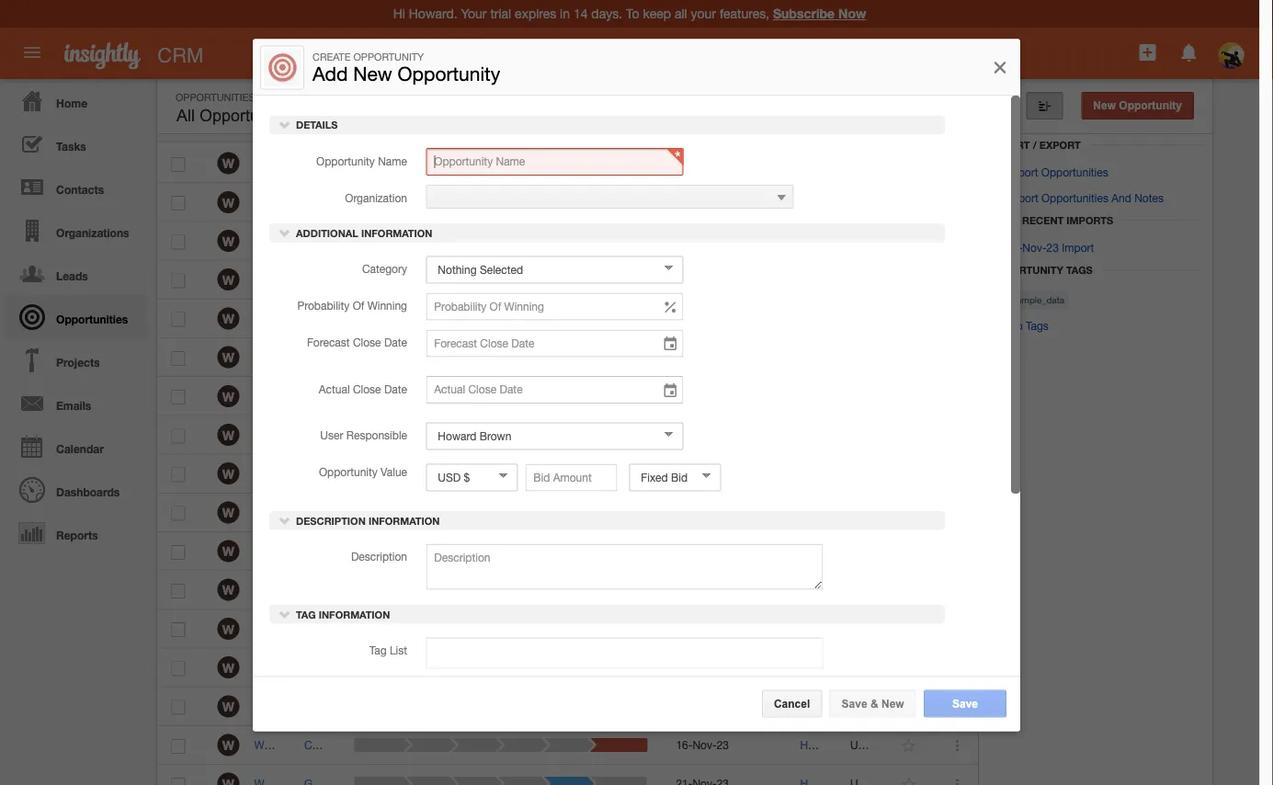Task type: locate. For each thing, give the bounding box(es) containing it.
1 vertical spatial information
[[369, 515, 440, 527]]

whirlwinder x520 - jakubowski llc - jason castillo
[[254, 428, 512, 441]]

5 whirlwinder from the top
[[254, 506, 312, 519]]

systems right 't200'
[[361, 739, 403, 751]]

16 w from the top
[[222, 738, 234, 753]]

2 23- from the top
[[676, 622, 693, 635]]

howard for whirlybird g550 - globex, spain - katherine reyes
[[800, 583, 839, 596]]

2 follow image from the top
[[900, 233, 918, 250]]

0 horizontal spatial uk
[[416, 351, 432, 364]]

2 king from the left
[[351, 467, 373, 480]]

cyberdyne
[[304, 739, 358, 751], [342, 739, 395, 751]]

import / export
[[990, 139, 1081, 151]]

1 vertical spatial 15-nov-23
[[676, 467, 729, 480]]

nov- for whirlwinder x520 - king group - chris chen
[[693, 467, 717, 480]]

4 whirlwinder from the top
[[254, 467, 312, 480]]

new inside button
[[882, 697, 904, 710]]

follow image
[[900, 155, 918, 173], [900, 272, 918, 289], [900, 388, 918, 406], [900, 466, 918, 483], [900, 505, 918, 522], [900, 621, 918, 638], [900, 660, 918, 677], [900, 776, 918, 785]]

dec- for whirlwinder x520 - sirius corp. - tina martin
[[693, 506, 716, 519]]

1 16-dec-23 cell from the top
[[662, 144, 786, 183]]

x520
[[315, 351, 340, 364], [315, 389, 340, 402], [315, 428, 340, 441], [315, 467, 340, 480], [315, 506, 340, 519]]

howard up usd $‎190,000.00 cell
[[800, 583, 839, 596]]

23 for whirlwinder x520 - clampett oil and gas, uk - nicholas flores
[[716, 351, 729, 364]]

7 16-dec-23 cell from the top
[[662, 532, 786, 571]]

howard brown for whirlwinder x520 - sirius corp. - tina martin
[[800, 506, 874, 519]]

howard brown for whirlybird t200 - cyberdyne systems corp. - nicole gomez
[[800, 739, 874, 751]]

howard left usd $‎450,000.00
[[800, 234, 839, 247]]

2 howard brown link from the top
[[800, 506, 874, 519]]

1 horizontal spatial katherine
[[491, 545, 538, 557]]

parker down oceanic airlines link
[[304, 661, 336, 674]]

1 horizontal spatial llc
[[412, 428, 432, 441]]

new right &
[[882, 697, 904, 710]]

x520 for jakubowski llc
[[315, 428, 340, 441]]

2 g990 from the top
[[300, 196, 326, 208]]

16- for whirligig g990 - warbucks industries - roger mills
[[676, 312, 693, 325]]

1 vertical spatial new
[[1093, 99, 1116, 112]]

None checkbox
[[171, 117, 185, 132], [171, 157, 185, 172], [171, 196, 185, 211], [171, 235, 185, 249], [171, 312, 185, 327], [171, 351, 185, 366], [171, 429, 185, 443], [171, 506, 185, 521], [171, 545, 185, 560], [171, 584, 185, 598], [171, 623, 185, 637], [171, 661, 185, 676], [171, 739, 185, 754], [171, 778, 185, 785], [171, 117, 185, 132], [171, 157, 185, 172], [171, 196, 185, 211], [171, 235, 185, 249], [171, 312, 185, 327], [171, 351, 185, 366], [171, 429, 185, 443], [171, 506, 185, 521], [171, 545, 185, 560], [171, 584, 185, 598], [171, 623, 185, 637], [171, 661, 185, 676], [171, 739, 185, 754], [171, 778, 185, 785]]

3 usd from the top
[[850, 622, 873, 635]]

2 23-nov-23 cell from the top
[[662, 610, 786, 649]]

w link for whirlybird g550 - globex, spain - katherine reyes
[[217, 579, 239, 601]]

opportunity tags
[[990, 264, 1093, 276]]

1 vertical spatial export
[[1006, 191, 1038, 204]]

5 whirlybird from the top
[[254, 739, 304, 751]]

g550 for oceanic
[[307, 622, 333, 635]]

23 for whirlwinder x520 - jakubowski llc - jason castillo
[[717, 428, 729, 441]]

export opportunities and notes
[[1003, 191, 1164, 204]]

23 for whirlybird g550 - clampett oil and gas corp. - katherine warren
[[716, 545, 729, 557]]

4 brown from the top
[[842, 583, 874, 596]]

g990 down whirligig g990 - globex - albert lee
[[300, 234, 326, 247]]

2 llc from the left
[[412, 428, 432, 441]]

1 w from the top
[[222, 156, 234, 171]]

uk
[[416, 351, 432, 364], [463, 351, 478, 364]]

chevron down image
[[279, 226, 291, 239], [279, 514, 291, 527], [279, 607, 291, 620]]

import
[[990, 139, 1030, 151], [1006, 165, 1038, 178], [1062, 241, 1094, 254]]

whirligig for whirligig g990 - warbucks industries - roger mills
[[254, 312, 297, 325]]

2 vertical spatial new
[[882, 697, 904, 710]]

1 vertical spatial katherine
[[424, 583, 471, 596]]

0 vertical spatial 15-nov-23
[[676, 196, 729, 208]]

1 horizontal spatial save
[[952, 697, 978, 710]]

whirligig for whirligig g990 - nakatomi trading corp. - samantha wright
[[254, 234, 297, 247]]

w link
[[217, 152, 239, 174], [217, 191, 239, 213], [217, 230, 239, 252], [217, 269, 239, 291], [217, 307, 239, 329], [217, 346, 239, 368], [217, 385, 239, 407], [217, 424, 239, 446], [217, 463, 239, 485], [217, 501, 239, 523], [217, 540, 239, 562], [217, 579, 239, 601], [217, 618, 239, 640], [217, 656, 239, 679], [217, 695, 239, 717], [217, 734, 239, 756]]

howard left usd $‎190,000.00
[[800, 622, 839, 635]]

16-nov-23 cell down cancel button
[[662, 726, 786, 765]]

probability of winning
[[297, 299, 407, 312]]

1 horizontal spatial airlines
[[388, 622, 423, 635]]

16-nov-23 cell
[[662, 261, 786, 299], [662, 416, 786, 455], [662, 649, 786, 687], [662, 726, 786, 765]]

katherine
[[491, 545, 538, 557], [424, 583, 471, 596]]

row
[[157, 108, 977, 142], [157, 765, 978, 785]]

chevron down image left tag information
[[279, 607, 291, 620]]

0 vertical spatial 15-
[[676, 196, 693, 208]]

new right add
[[353, 62, 392, 85]]

opportunities up all
[[176, 91, 255, 103]]

1 vertical spatial description
[[351, 550, 407, 563]]

1 horizontal spatial gas
[[430, 545, 450, 557]]

2 g550 from the top
[[307, 583, 333, 596]]

1 horizontal spatial parker
[[344, 661, 376, 674]]

0 horizontal spatial of
[[356, 273, 365, 286]]

1 w row from the top
[[157, 144, 978, 183]]

4 howard from the top
[[800, 583, 839, 596]]

date up whirlwinder x520 - clampett oil and gas, uk - nicholas flores
[[384, 336, 407, 349]]

nov- for whirlwinder x520 - jakubowski llc - jason castillo
[[693, 428, 717, 441]]

tags
[[1026, 319, 1049, 332]]

reports
[[56, 529, 98, 541]]

tasks
[[56, 140, 86, 153]]

2 follow image from the top
[[900, 272, 918, 289]]

0 vertical spatial albert
[[383, 196, 412, 208]]

1 horizontal spatial uk
[[463, 351, 478, 364]]

singapore left aaron
[[449, 157, 499, 170]]

chris
[[417, 467, 443, 480]]

23 for whirlybird g550 - globex, spain - katherine reyes
[[717, 583, 729, 596]]

Search all data.... text field
[[476, 39, 839, 72]]

recycle
[[1008, 117, 1057, 129]]

save & new
[[842, 697, 904, 710]]

flores
[[534, 351, 564, 364]]

1 horizontal spatial of
[[389, 273, 398, 286]]

whirligig g990 - nakatomi trading corp. - samantha wright
[[254, 234, 550, 247]]

15- for whirlwinder x520 - king group - chris chen
[[676, 467, 693, 480]]

0 vertical spatial export
[[1039, 139, 1081, 151]]

g550 down sirius corp. link
[[307, 545, 333, 557]]

Actual Close Date text field
[[426, 376, 683, 404]]

16-dec-23 cell for whirligig g990 - warbucks industries - roger mills
[[662, 299, 786, 338]]

2 vertical spatial information
[[319, 608, 390, 620]]

1 horizontal spatial king
[[351, 467, 373, 480]]

1 vertical spatial row
[[157, 765, 978, 785]]

0 vertical spatial 23-
[[676, 583, 693, 596]]

1 23- from the top
[[676, 583, 693, 596]]

howard brown link for whirlwinder x520 - sirius corp. - tina martin
[[800, 506, 874, 519]]

0 horizontal spatial llc
[[366, 428, 386, 441]]

16-nov-23 cell up date field image
[[662, 261, 786, 299]]

whirligig up additional
[[254, 196, 297, 208]]

close up clampett oil and gas, uk link
[[353, 336, 381, 349]]

1 vertical spatial close
[[353, 382, 381, 395]]

home
[[56, 97, 87, 109]]

save & new button
[[830, 690, 916, 717]]

albert down whirlwinder x520 - clampett oil and gas, uk - nicholas flores
[[396, 389, 426, 402]]

Description text field
[[426, 544, 823, 590]]

date down whirlwinder x520 - clampett oil and gas, uk - nicholas flores
[[384, 382, 407, 395]]

projects
[[56, 356, 100, 369]]

16-nov-23 for whirlybird t200 - cyberdyne systems corp. - nicole gomez
[[676, 739, 729, 751]]

nakatomi trading corp. link
[[304, 234, 421, 247]]

g550 down tag information
[[307, 622, 333, 635]]

15-nov-23 for whirligig g990 - globex - albert lee
[[676, 196, 729, 208]]

whirlwinder down forecast
[[254, 351, 312, 364]]

trading
[[354, 234, 391, 247], [387, 234, 423, 247]]

information for description
[[369, 515, 440, 527]]

6 follow image from the top
[[900, 621, 918, 638]]

dec-
[[693, 157, 716, 170], [693, 234, 716, 247], [693, 312, 716, 325], [693, 351, 716, 364], [693, 389, 716, 402], [693, 506, 716, 519], [693, 545, 716, 557]]

sirius corp.
[[304, 506, 362, 519]]

3 g990 from the top
[[300, 234, 326, 247]]

follow image for whirlwinder x520 - clampett oil and gas, uk - nicholas flores
[[900, 349, 918, 367]]

reports link
[[5, 511, 147, 554]]

0 vertical spatial row
[[157, 108, 977, 142]]

w link for whirligig g990 - clampett oil and gas, singapore - aaron lang
[[217, 152, 239, 174]]

follow image for singapore
[[900, 155, 918, 173]]

5 w from the top
[[222, 311, 234, 326]]

w for whirligig g990 - clampett oil and gas, singapore - aaron lang
[[222, 156, 234, 171]]

clampett down sirius corp. link
[[304, 545, 349, 557]]

0 vertical spatial import
[[990, 139, 1030, 151]]

import up tags
[[1062, 241, 1094, 254]]

1 horizontal spatial export
[[1039, 139, 1081, 151]]

15-
[[676, 196, 693, 208], [676, 467, 693, 480]]

16- for whirligig g990 - nakatomi trading corp. - samantha wright
[[676, 234, 693, 247]]

15-nov-23 for whirlwinder x520 - king group - chris chen
[[676, 467, 729, 480]]

16-nov-23 for whirlybird g550 - parker and company - lisa parker
[[676, 661, 729, 674]]

8 follow image from the top
[[900, 776, 918, 785]]

1 horizontal spatial group
[[376, 467, 407, 480]]

3 chevron down image from the top
[[279, 607, 291, 620]]

create
[[313, 51, 351, 63]]

close for actual
[[353, 382, 381, 395]]

5 dec- from the top
[[693, 389, 716, 402]]

airlines
[[348, 622, 384, 635], [388, 622, 423, 635]]

singapore
[[416, 157, 467, 170], [449, 157, 499, 170]]

chevron down image left sirius corp. link
[[279, 514, 291, 527]]

export down bin
[[1039, 139, 1081, 151]]

7 w link from the top
[[217, 385, 239, 407]]

parker down tag list
[[344, 661, 376, 674]]

1 vertical spatial import
[[1006, 165, 1038, 178]]

university up 'probability'
[[304, 273, 353, 286]]

llc
[[366, 428, 386, 441], [412, 428, 432, 441]]

save left &
[[842, 697, 867, 710]]

5 howard from the top
[[800, 622, 839, 635]]

2 horizontal spatial new
[[1093, 99, 1116, 112]]

w link for whirlwinder x520 - jakubowski llc - jason castillo
[[217, 424, 239, 446]]

0 horizontal spatial king
[[304, 467, 326, 480]]

opportunities up 'export opportunities and notes' 'link'
[[1041, 165, 1108, 178]]

northumbria up winning
[[369, 273, 430, 286]]

nov- for whirligig g990 - globex - albert lee
[[693, 196, 717, 208]]

usd inside cell
[[850, 506, 873, 519]]

0 vertical spatial chevron down image
[[279, 226, 291, 239]]

16-dec-23
[[676, 157, 729, 170], [676, 234, 729, 247], [676, 312, 729, 325], [676, 351, 729, 364], [676, 389, 729, 402], [676, 506, 729, 519], [676, 545, 729, 557]]

7 dec- from the top
[[693, 545, 716, 557]]

1 16-nov-23 from the top
[[676, 273, 729, 286]]

16-
[[676, 157, 693, 170], [676, 234, 693, 247], [1006, 241, 1022, 254], [676, 273, 693, 286], [676, 312, 693, 325], [676, 351, 693, 364], [676, 389, 693, 402], [676, 428, 693, 441], [676, 506, 693, 519], [676, 545, 693, 557], [676, 661, 693, 674], [676, 739, 693, 751]]

whirlybird t200 - cyberdyne systems corp. - nicole gomez
[[254, 739, 551, 751]]

1 vertical spatial 23-
[[676, 622, 693, 635]]

23
[[716, 157, 729, 170], [717, 196, 729, 208], [716, 234, 729, 247], [1047, 241, 1059, 254], [717, 273, 729, 286], [716, 312, 729, 325], [716, 351, 729, 364], [716, 389, 729, 402], [717, 428, 729, 441], [717, 467, 729, 480], [716, 506, 729, 519], [716, 545, 729, 557], [717, 583, 729, 596], [717, 622, 729, 635], [717, 661, 729, 674], [717, 739, 729, 751]]

15-nov-23 cell
[[662, 183, 786, 222], [662, 455, 786, 493]]

1 g990 from the top
[[300, 157, 326, 170]]

Probability Of Winning text field
[[426, 293, 683, 320]]

16-dec-23 for whirligig g990 - nakatomi trading corp. - samantha wright
[[676, 234, 729, 247]]

whirlwinder left user
[[254, 428, 312, 441]]

11 w from the top
[[222, 544, 234, 559]]

save for save
[[952, 697, 978, 710]]

w for whirlybird t200 - cyberdyne systems corp. - nicole gomez
[[222, 738, 234, 753]]

w for whirlwinder x520 - sirius corp. - tina martin
[[222, 505, 234, 520]]

6 follow image from the top
[[900, 543, 918, 561]]

nov-
[[693, 196, 717, 208], [1022, 241, 1047, 254], [693, 273, 717, 286], [693, 428, 717, 441], [693, 467, 717, 480], [693, 583, 717, 596], [693, 622, 717, 635], [693, 661, 717, 674], [693, 739, 717, 751]]

1 vertical spatial chevron down image
[[279, 514, 291, 527]]

16-nov-23 cell down date field icon
[[662, 416, 786, 455]]

airlines down tag information
[[348, 622, 384, 635]]

0 vertical spatial tag
[[296, 608, 316, 620]]

1 horizontal spatial sirius
[[351, 506, 378, 519]]

globex up the additional information
[[337, 196, 372, 208]]

new right show sidebar icon at the top of the page
[[1093, 99, 1116, 112]]

4 16-nov-23 from the top
[[676, 739, 729, 751]]

0 vertical spatial new
[[353, 62, 392, 85]]

howard down usd $‎270,000.00 cell
[[800, 545, 839, 557]]

no tags
[[1008, 319, 1049, 332]]

0 vertical spatial katherine
[[491, 545, 538, 557]]

globex right actual
[[351, 389, 386, 402]]

g990 up 'probability'
[[300, 273, 326, 286]]

usd for usd $‎100,000.00
[[850, 739, 873, 751]]

1 vertical spatial 15-nov-23 cell
[[662, 455, 786, 493]]

0 vertical spatial close
[[353, 336, 381, 349]]

nakatomi down whirligig g990 - globex - albert lee
[[304, 234, 351, 247]]

1 whirligig from the top
[[254, 157, 297, 170]]

singapore right name
[[416, 157, 467, 170]]

opportunities right all
[[199, 106, 298, 125]]

0 horizontal spatial tag
[[296, 608, 316, 620]]

3 follow image from the top
[[900, 311, 918, 328]]

4 whirligig from the top
[[254, 273, 297, 286]]

16-dec-23 cell
[[662, 144, 786, 183], [662, 222, 786, 261], [662, 299, 786, 338], [662, 338, 786, 377], [662, 377, 786, 416], [662, 493, 786, 532], [662, 532, 786, 571]]

2 16-nov-23 cell from the top
[[662, 416, 786, 455]]

1 llc from the left
[[366, 428, 386, 441]]

systems left nicole at the bottom left
[[398, 739, 441, 751]]

2 horizontal spatial parker
[[482, 661, 514, 674]]

16-dec-23 for whirlwinder x520 - globex - albert lee
[[676, 389, 729, 402]]

navigation
[[0, 79, 147, 554]]

parker right lisa
[[482, 661, 514, 674]]

albert up whirligig g990 - nakatomi trading corp. - samantha wright
[[383, 196, 412, 208]]

warren
[[541, 545, 576, 557]]

1 horizontal spatial new
[[882, 697, 904, 710]]

date
[[384, 336, 407, 349], [384, 382, 407, 395]]

lee up jason at the left bottom of page
[[429, 389, 447, 402]]

7 howard from the top
[[800, 700, 839, 713]]

whirligig left 'probability'
[[254, 312, 297, 325]]

2 vertical spatial chevron down image
[[279, 607, 291, 620]]

name
[[378, 154, 407, 167]]

6 16-dec-23 from the top
[[676, 506, 729, 519]]

g550
[[307, 545, 333, 557], [307, 583, 333, 596], [307, 622, 333, 635], [307, 661, 333, 674]]

howard for whirlwinder x520 - sirius corp. - tina martin
[[800, 506, 839, 519]]

spain
[[385, 583, 413, 596]]

whirlybird
[[254, 545, 304, 557], [254, 583, 304, 596], [254, 622, 304, 635], [254, 661, 304, 674], [254, 739, 304, 751]]

nakatomi up category
[[337, 234, 384, 247]]

0 horizontal spatial gas
[[390, 545, 410, 557]]

clampett down description information
[[344, 545, 389, 557]]

nakatomi
[[304, 234, 351, 247], [337, 234, 384, 247]]

6 dec- from the top
[[693, 506, 716, 519]]

0 horizontal spatial katherine
[[424, 583, 471, 596]]

8 howard brown link from the top
[[800, 739, 874, 751]]

0 vertical spatial lee
[[415, 196, 433, 208]]

university up the of
[[337, 273, 385, 286]]

0 horizontal spatial export
[[1006, 191, 1038, 204]]

0 vertical spatial date
[[384, 336, 407, 349]]

row down gomez
[[157, 765, 978, 785]]

forecast close date
[[307, 336, 407, 349]]

warbucks
[[304, 312, 353, 325], [337, 312, 386, 325]]

16- for whirlybird g550 - clampett oil and gas corp. - katherine warren
[[676, 545, 693, 557]]

1 date from the top
[[384, 336, 407, 349]]

16- for whirlybird t200 - cyberdyne systems corp. - nicole gomez
[[676, 739, 693, 751]]

follow image for whirlybird g550 - globex, spain - katherine reyes
[[900, 582, 918, 600]]

16- for whirlwinder x520 - jakubowski llc - jason castillo
[[676, 428, 693, 441]]

tasks link
[[5, 122, 147, 165]]

/
[[1033, 139, 1037, 151]]

0 vertical spatial description
[[296, 515, 366, 527]]

samantha
[[465, 234, 515, 247]]

1 dec- from the top
[[693, 157, 716, 170]]

13 w link from the top
[[217, 618, 239, 640]]

university of northumbria link
[[304, 273, 430, 286]]

3 w from the top
[[222, 233, 234, 249]]

globex link
[[304, 389, 340, 402]]

4 w row from the top
[[157, 261, 978, 299]]

12 w link from the top
[[217, 579, 239, 601]]

list
[[390, 644, 407, 657]]

4 howard brown link from the top
[[800, 583, 874, 596]]

0 horizontal spatial sirius
[[304, 506, 332, 519]]

9 w link from the top
[[217, 463, 239, 485]]

Search this list... text field
[[662, 92, 869, 119]]

x520 for clampett oil and gas, uk
[[315, 351, 340, 364]]

8 w from the top
[[222, 427, 234, 443]]

usd $‎190,000.00 cell
[[836, 610, 937, 649]]

w link for whirligig g990 - warbucks industries - roger mills
[[217, 307, 239, 329]]

5 16-dec-23 from the top
[[676, 389, 729, 402]]

howard brown link for whirlybird g550 - clampett oil and gas corp. - katherine warren
[[800, 545, 874, 557]]

1 vertical spatial 15-
[[676, 467, 693, 480]]

value
[[381, 466, 407, 478]]

and
[[369, 157, 387, 170], [401, 157, 420, 170], [369, 351, 387, 364], [415, 351, 434, 364], [369, 545, 387, 557], [408, 545, 427, 557], [339, 661, 358, 674], [379, 661, 398, 674]]

whirlybird t200 - cyberdyne systems corp. - nicole gomez link
[[254, 739, 561, 751]]

whirligig g990 - clampett oil and gas, singapore - aaron lang
[[254, 157, 566, 170]]

16-dec-23 cell for whirligig g990 - clampett oil and gas, singapore - aaron lang
[[662, 144, 786, 183]]

howard left save & new
[[800, 700, 839, 713]]

usd for usd $‎450,000.00
[[850, 234, 873, 247]]

5 brown from the top
[[842, 622, 874, 635]]

16- for whirlybird g550 - parker and company - lisa parker
[[676, 661, 693, 674]]

company down tag list
[[361, 661, 409, 674]]

howard down cancel button
[[800, 739, 839, 751]]

23 for whirligig g990 - nakatomi trading corp. - samantha wright
[[716, 234, 729, 247]]

brown for whirlybird g550 - globex, spain - katherine reyes
[[842, 583, 874, 596]]

1 w link from the top
[[217, 152, 239, 174]]

23 for whirlwinder x520 - sirius corp. - tina martin
[[716, 506, 729, 519]]

14 w link from the top
[[217, 656, 239, 679]]

g550 down oceanic airlines link
[[307, 661, 333, 674]]

None checkbox
[[171, 273, 185, 288], [171, 390, 185, 405], [171, 467, 185, 482], [171, 700, 185, 715], [171, 273, 185, 288], [171, 390, 185, 405], [171, 467, 185, 482], [171, 700, 185, 715]]

howard brown link
[[800, 234, 874, 247], [800, 506, 874, 519], [800, 545, 874, 557], [800, 583, 874, 596], [800, 622, 874, 635], [800, 661, 874, 674], [800, 700, 874, 713], [800, 739, 874, 751]]

g550 for parker
[[307, 661, 333, 674]]

whirlybird for whirlybird g550 - parker and company - lisa parker
[[254, 661, 304, 674]]

row group
[[157, 144, 978, 785]]

close
[[353, 336, 381, 349], [353, 382, 381, 395]]

4 16-dec-23 cell from the top
[[662, 338, 786, 377]]

0 horizontal spatial parker
[[304, 661, 336, 674]]

howard left "usd $‎270,000.00"
[[800, 506, 839, 519]]

import left /
[[990, 139, 1030, 151]]

close for forecast
[[353, 336, 381, 349]]

g990 down details
[[300, 157, 326, 170]]

new inside create opportunity add new opportunity
[[353, 62, 392, 85]]

follow image inside row
[[900, 776, 918, 785]]

1 23-nov-23 cell from the top
[[662, 571, 786, 610]]

nicholas
[[489, 351, 531, 364]]

gas up spain
[[390, 545, 410, 557]]

2 howard from the top
[[800, 506, 839, 519]]

follow image for martin
[[900, 505, 918, 522]]

chevron down image for description
[[279, 514, 291, 527]]

tag up whirlybird g550 - parker and company - lisa parker
[[369, 644, 387, 657]]

save button
[[924, 690, 1007, 717]]

6 w from the top
[[222, 350, 234, 365]]

g990 up forecast
[[300, 312, 326, 325]]

brown for whirlybird g550 - clampett oil and gas corp. - katherine warren
[[842, 545, 874, 557]]

0 vertical spatial 15-nov-23 cell
[[662, 183, 786, 222]]

tags
[[1066, 264, 1093, 276]]

w row
[[157, 144, 978, 183], [157, 183, 978, 222], [157, 222, 978, 261], [157, 261, 978, 299], [157, 299, 978, 338], [157, 338, 978, 377], [157, 377, 978, 416], [157, 416, 978, 455], [157, 455, 978, 493], [157, 493, 978, 532], [157, 532, 978, 571], [157, 571, 978, 610], [157, 610, 978, 649], [157, 649, 978, 687], [157, 687, 978, 726], [157, 726, 978, 765]]

organizations
[[56, 226, 129, 239]]

import down /
[[1006, 165, 1038, 178]]

0 horizontal spatial save
[[842, 697, 867, 710]]

follow image for whirligig g990 - nakatomi trading corp. - samantha wright
[[900, 233, 918, 250]]

dec- for whirligig g990 - clampett oil and gas, singapore - aaron lang
[[693, 157, 716, 170]]

company down the list
[[401, 661, 448, 674]]

2 close from the top
[[353, 382, 381, 395]]

whirligig g990 - nakatomi trading corp. - samantha wright link
[[254, 234, 559, 247]]

lee down whirligig g990 - clampett oil and gas, singapore - aaron lang link
[[415, 196, 433, 208]]

follow image
[[900, 194, 918, 212], [900, 233, 918, 250], [900, 311, 918, 328], [900, 349, 918, 367], [900, 427, 918, 444], [900, 543, 918, 561], [900, 582, 918, 600], [900, 698, 918, 716], [900, 737, 918, 755]]

4 16-dec-23 from the top
[[676, 351, 729, 364]]

23-nov-23 cell
[[662, 571, 786, 610], [662, 610, 786, 649]]

whirlwinder x520 - globex - albert lee link
[[254, 389, 456, 402]]

2 chevron down image from the top
[[279, 514, 291, 527]]

whirlwinder up sirius corp.
[[254, 467, 312, 480]]

1 close from the top
[[353, 336, 381, 349]]

3 whirligig from the top
[[254, 234, 297, 247]]

g990 up additional
[[300, 196, 326, 208]]

cell
[[786, 144, 836, 183], [836, 144, 886, 183], [932, 144, 978, 183], [290, 183, 340, 222], [786, 183, 836, 222], [836, 183, 886, 222], [932, 183, 978, 222], [932, 222, 978, 261], [786, 261, 836, 299], [836, 261, 886, 299], [932, 261, 978, 299], [786, 299, 836, 338], [836, 299, 886, 338], [932, 299, 978, 338], [786, 338, 836, 377], [836, 338, 886, 377], [932, 338, 978, 377], [786, 377, 836, 416], [836, 377, 886, 416], [932, 377, 978, 416], [786, 416, 836, 455], [836, 416, 886, 455], [932, 416, 978, 455], [786, 455, 836, 493], [836, 455, 886, 493], [932, 455, 978, 493], [932, 493, 978, 532], [836, 532, 886, 571], [932, 532, 978, 571], [290, 571, 340, 610], [836, 571, 886, 610], [932, 571, 978, 610], [932, 610, 978, 649], [836, 649, 886, 687], [240, 687, 290, 726], [290, 687, 340, 726], [340, 687, 662, 726], [662, 687, 786, 726], [240, 765, 290, 785], [290, 765, 340, 785], [662, 765, 786, 785], [786, 765, 836, 785], [836, 765, 886, 785]]

1 vertical spatial date
[[384, 382, 407, 395]]

w for whirlybird g550 - oceanic airlines - mark sakda
[[222, 621, 234, 637]]

1 howard brown link from the top
[[800, 234, 874, 247]]

whirlwinder x520 - king group - chris chen
[[254, 467, 472, 480]]

gas down tina
[[430, 545, 450, 557]]

paula
[[473, 273, 501, 286]]

row up opportunity name text field
[[157, 108, 977, 142]]

1 follow image from the top
[[900, 155, 918, 173]]

whirlybird for whirlybird g550 - clampett oil and gas corp. - katherine warren
[[254, 545, 304, 557]]

tag for tag information
[[296, 608, 316, 620]]

23 for whirligig g990 - warbucks industries - roger mills
[[716, 312, 729, 325]]

1 group from the left
[[330, 467, 360, 480]]

1 of from the left
[[356, 273, 365, 286]]

university
[[304, 273, 353, 286], [337, 273, 385, 286]]

9 follow image from the top
[[900, 737, 918, 755]]

3 w link from the top
[[217, 230, 239, 252]]

whirlwinder for sirius corp.
[[254, 506, 312, 519]]

whirlwinder left actual
[[254, 389, 312, 402]]

1 vertical spatial 23-nov-23
[[676, 622, 729, 635]]

1 horizontal spatial tag
[[369, 644, 387, 657]]

import for import opportunities
[[1006, 165, 1038, 178]]

2 16-nov-23 from the top
[[676, 428, 729, 441]]

3 howard brown from the top
[[800, 545, 874, 557]]

usd
[[850, 234, 873, 247], [850, 506, 873, 519], [850, 622, 873, 635], [850, 700, 873, 713], [850, 739, 873, 751]]

23 for whirligig g990 - globex - albert lee
[[717, 196, 729, 208]]

chen
[[446, 467, 472, 480]]

0 horizontal spatial airlines
[[348, 622, 384, 635]]

23 for whirligig g990 - university of northumbria - paula oliver
[[717, 273, 729, 286]]

chevron down image left additional
[[279, 226, 291, 239]]

new inside "link"
[[1093, 99, 1116, 112]]

of
[[356, 273, 365, 286], [389, 273, 398, 286]]

4 16-nov-23 cell from the top
[[662, 726, 786, 765]]

1 x520 from the top
[[315, 351, 340, 364]]

organizations link
[[5, 209, 147, 252]]

1 airlines from the left
[[348, 622, 384, 635]]

corp.
[[394, 234, 421, 247], [427, 234, 454, 247], [335, 506, 362, 519], [381, 506, 409, 519], [413, 545, 441, 557], [453, 545, 480, 557], [406, 739, 434, 751], [444, 739, 472, 751]]

create opportunity add new opportunity
[[313, 51, 500, 85]]

whirlwinder down king group
[[254, 506, 312, 519]]

g550 up tag information
[[307, 583, 333, 596]]

close down clampett oil and gas, uk link
[[353, 382, 381, 395]]

14 w from the top
[[222, 660, 234, 675]]

recycle bin
[[1008, 117, 1077, 129]]

percent field image
[[662, 298, 679, 317]]

16-nov-23 cell for whirlybird g550 - parker and company - lisa parker
[[662, 649, 786, 687]]

usd inside cell
[[850, 622, 873, 635]]

1 singapore from the left
[[416, 157, 467, 170]]

export up your on the right top
[[1006, 191, 1038, 204]]

usd $‎100,000.00 cell
[[836, 726, 937, 765]]

howard up the cancel
[[800, 661, 839, 674]]

6 howard from the top
[[800, 661, 839, 674]]

0 vertical spatial 23-nov-23
[[676, 583, 729, 596]]

katherine up mark
[[424, 583, 471, 596]]

6 howard brown link from the top
[[800, 661, 874, 674]]

airlines up the list
[[388, 622, 423, 635]]

opportunities up imports
[[1041, 191, 1109, 204]]

opportunities up 'projects' link
[[56, 313, 128, 325]]

subscribe
[[773, 6, 835, 21]]

7 16-dec-23 from the top
[[676, 545, 729, 557]]

1 vertical spatial albert
[[396, 389, 426, 402]]

export opportunities and notes link
[[990, 191, 1164, 204]]

w link for whirlwinder x520 - king group - chris chen
[[217, 463, 239, 485]]

whirligig down whirligig g990 - globex - albert lee
[[254, 234, 297, 247]]

16-dec-23 cell for whirlwinder x520 - globex - albert lee
[[662, 377, 786, 416]]

7 brown from the top
[[842, 700, 874, 713]]

16-nov-23 cell for whirlwinder x520 - jakubowski llc - jason castillo
[[662, 416, 786, 455]]

5 w link from the top
[[217, 307, 239, 329]]

1 vertical spatial tag
[[369, 644, 387, 657]]

whirlybird g550 - globex, spain - katherine reyes
[[254, 583, 504, 596]]

0 horizontal spatial new
[[353, 62, 392, 85]]

0 horizontal spatial group
[[330, 467, 360, 480]]

dec- for whirlwinder x520 - clampett oil and gas, uk - nicholas flores
[[693, 351, 716, 364]]

whirligig down chevron down icon on the top of the page
[[254, 157, 297, 170]]

6 brown from the top
[[842, 661, 874, 674]]

16-nov-23 cell up the cancel
[[662, 649, 786, 687]]

tag up oceanic airlines
[[296, 608, 316, 620]]

16-dec-23 cell for whirlwinder x520 - clampett oil and gas, uk - nicholas flores
[[662, 338, 786, 377]]

whirlybird g550 - globex, spain - katherine reyes link
[[254, 583, 514, 596]]

16 w link from the top
[[217, 734, 239, 756]]

brown for whirlybird t200 - cyberdyne systems corp. - nicole gomez
[[842, 739, 874, 751]]

4 follow image from the top
[[900, 349, 918, 367]]

northumbria down whirligig g990 - nakatomi trading corp. - samantha wright link
[[401, 273, 463, 286]]

1 vertical spatial lee
[[429, 389, 447, 402]]

2 x520 from the top
[[315, 389, 340, 402]]

sirius
[[304, 506, 332, 519], [351, 506, 378, 519]]

whirligig down additional
[[254, 273, 297, 286]]

katherine left warren
[[491, 545, 538, 557]]

1 howard brown from the top
[[800, 234, 874, 247]]

whirlwinder for clampett oil and gas, uk
[[254, 351, 312, 364]]

save right $‎120,000.00
[[952, 697, 978, 710]]



Task type: vqa. For each thing, say whether or not it's contained in the screenshot.


Task type: describe. For each thing, give the bounding box(es) containing it.
1 warbucks from the left
[[304, 312, 353, 325]]

w link for whirligig g990 - university of northumbria - paula oliver
[[217, 269, 239, 291]]

1 university from the left
[[304, 273, 353, 286]]

usd $‎450,000.00 cell
[[836, 222, 937, 261]]

emails
[[56, 399, 91, 412]]

15-nov-23 cell for whirlwinder x520 - king group - chris chen
[[662, 455, 786, 493]]

16-dec-23 for whirlwinder x520 - clampett oil and gas, uk - nicholas flores
[[676, 351, 729, 364]]

1 company from the left
[[361, 661, 409, 674]]

&
[[870, 697, 878, 710]]

clampett oil and gas, uk link
[[304, 351, 432, 364]]

g550 for globex,
[[307, 583, 333, 596]]

clampett oil and gas, uk
[[304, 351, 432, 364]]

notes
[[1134, 191, 1164, 204]]

of
[[353, 299, 364, 312]]

16- for whirlwinder x520 - sirius corp. - tina martin
[[676, 506, 693, 519]]

2 w row from the top
[[157, 183, 978, 222]]

2 airlines from the left
[[388, 622, 423, 635]]

23- for reyes
[[676, 583, 693, 596]]

w link for whirlybird g550 - parker and company - lisa parker
[[217, 656, 239, 679]]

clampett oil and gas, singapore
[[304, 157, 467, 170]]

oliver
[[504, 273, 532, 286]]

description information
[[293, 515, 440, 527]]

globex up user
[[304, 389, 340, 402]]

howard brown link for whirligig g990 - nakatomi trading corp. - samantha wright
[[800, 234, 874, 247]]

home link
[[5, 79, 147, 122]]

description for description
[[351, 550, 407, 563]]

jakubowski llc link
[[304, 428, 386, 441]]

0 vertical spatial information
[[361, 227, 433, 239]]

16-dec-23 for whirlybird g550 - clampett oil and gas corp. - katherine warren
[[676, 545, 729, 557]]

whirlybird g550 - oceanic airlines - mark sakda
[[254, 622, 493, 635]]

row group containing w
[[157, 144, 978, 785]]

2 vertical spatial import
[[1062, 241, 1094, 254]]

whirligig for whirligig g990 - clampett oil and gas, singapore - aaron lang
[[254, 157, 297, 170]]

howard brown for whirlybird g550 - globex, spain - katherine reyes
[[800, 583, 874, 596]]

w for whirlwinder x520 - clampett oil and gas, uk - nicholas flores
[[222, 350, 234, 365]]

usd for usd $‎190,000.00
[[850, 622, 873, 635]]

15- for whirligig g990 - globex - albert lee
[[676, 196, 693, 208]]

clampett oil and gas corp.
[[304, 545, 441, 557]]

7 w row from the top
[[157, 377, 978, 416]]

7 howard brown from the top
[[800, 700, 874, 713]]

2 northumbria from the left
[[401, 273, 463, 286]]

globex for g990
[[337, 196, 372, 208]]

your
[[990, 214, 1019, 226]]

1 industries from the left
[[357, 312, 405, 325]]

8 w row from the top
[[157, 416, 978, 455]]

navigation containing home
[[0, 79, 147, 554]]

chevron down image
[[279, 118, 291, 131]]

nov- for whirligig g990 - university of northumbria - paula oliver
[[693, 273, 717, 286]]

aaron
[[510, 157, 539, 170]]

16-nov-23 import
[[1003, 241, 1094, 254]]

calendar link
[[5, 425, 147, 468]]

dashboards
[[56, 485, 120, 498]]

2 parker from the left
[[344, 661, 376, 674]]

$‎120,000.00
[[876, 700, 937, 713]]

16-dec-23 for whirlwinder x520 - sirius corp. - tina martin
[[676, 506, 729, 519]]

opportunities inside opportunities link
[[56, 313, 128, 325]]

whirligig g990 - university of northumbria - paula oliver
[[254, 273, 532, 286]]

15-nov-23 cell for whirligig g990 - globex - albert lee
[[662, 183, 786, 222]]

martin
[[443, 506, 474, 519]]

10 w row from the top
[[157, 493, 978, 532]]

2 systems from the left
[[398, 739, 441, 751]]

date for forecast close date
[[384, 336, 407, 349]]

opportunities link
[[5, 295, 147, 338]]

1 nakatomi from the left
[[304, 234, 351, 247]]

w link for whirlwinder x520 - globex - albert lee
[[217, 385, 239, 407]]

whirlybird g550 - parker and company - lisa parker
[[254, 661, 514, 674]]

g990 for globex
[[300, 196, 326, 208]]

9 w row from the top
[[157, 455, 978, 493]]

2 group from the left
[[376, 467, 407, 480]]

jakubowski llc
[[304, 428, 386, 441]]

2 nakatomi from the left
[[337, 234, 384, 247]]

16-nov-23 cell for whirligig g990 - university of northumbria - paula oliver
[[662, 261, 786, 299]]

category
[[362, 262, 407, 275]]

follow image for lisa
[[900, 660, 918, 677]]

whirlwinder x520 - clampett oil and gas, uk - nicholas flores
[[254, 351, 564, 364]]

3 w row from the top
[[157, 222, 978, 261]]

2 industries from the left
[[389, 312, 437, 325]]

howard brown for whirligig g990 - nakatomi trading corp. - samantha wright
[[800, 234, 874, 247]]

albert for whirlwinder x520 - globex - albert lee
[[396, 389, 426, 402]]

14 w row from the top
[[157, 649, 978, 687]]

t200
[[307, 739, 331, 751]]

whirligig g990 - globex - albert lee
[[254, 196, 433, 208]]

opportunity name
[[316, 154, 407, 167]]

leads
[[56, 269, 88, 282]]

w for whirlwinder x520 - globex - albert lee
[[222, 389, 234, 404]]

additional information
[[293, 227, 433, 239]]

3 follow image from the top
[[900, 388, 918, 406]]

15 w row from the top
[[157, 687, 978, 726]]

23-nov-23 cell for whirlybird g550 - oceanic airlines - mark sakda
[[662, 610, 786, 649]]

usd $‎120,000.00 cell
[[836, 687, 937, 726]]

w for whirligig g990 - nakatomi trading corp. - samantha wright
[[222, 233, 234, 249]]

new opportunity link
[[1081, 92, 1194, 119]]

16 w row from the top
[[157, 726, 978, 765]]

whirligig g990 - globex - albert lee link
[[254, 196, 442, 208]]

5 w row from the top
[[157, 299, 978, 338]]

clampett oil and gas, singapore link
[[304, 157, 467, 170]]

whirligig g990 - clampett oil and gas, singapore - aaron lang link
[[254, 157, 575, 170]]

imports
[[1067, 214, 1113, 226]]

2 uk from the left
[[463, 351, 478, 364]]

2 of from the left
[[389, 273, 398, 286]]

w link for whirlwinder x520 - sirius corp. - tina martin
[[217, 501, 239, 523]]

2 sirius from the left
[[351, 506, 378, 519]]

whirligig g990 - warbucks industries - roger mills
[[254, 312, 503, 325]]

g990 for clampett
[[300, 157, 326, 170]]

brown for whirlybird g550 - oceanic airlines - mark sakda
[[842, 622, 874, 635]]

actual
[[319, 382, 350, 395]]

16-nov-23 cell for whirlybird t200 - cyberdyne systems corp. - nicole gomez
[[662, 726, 786, 765]]

usd for usd $‎120,000.00
[[850, 700, 873, 713]]

w for whirligig g990 - university of northumbria - paula oliver
[[222, 272, 234, 287]]

usd for usd $‎270,000.00
[[850, 506, 873, 519]]

howard for whirligig g990 - nakatomi trading corp. - samantha wright
[[800, 234, 839, 247]]

16- for whirligig g990 - university of northumbria - paula oliver
[[676, 273, 693, 286]]

23 for whirlwinder x520 - globex - albert lee
[[716, 389, 729, 402]]

clampett down details
[[304, 157, 349, 170]]

cancel
[[774, 697, 810, 710]]

parker and company
[[304, 661, 409, 674]]

albert for whirligig g990 - globex - albert lee
[[383, 196, 412, 208]]

16-dec-23 for whirligig g990 - warbucks industries - roger mills
[[676, 312, 729, 325]]

dashboards link
[[5, 468, 147, 511]]

2 trading from the left
[[387, 234, 423, 247]]

2 company from the left
[[401, 661, 448, 674]]

1 row from the top
[[157, 108, 977, 142]]

16- for whirligig g990 - clampett oil and gas, singapore - aaron lang
[[676, 157, 693, 170]]

g990 for university
[[300, 273, 326, 286]]

warbucks industries
[[304, 312, 405, 325]]

1 gas from the left
[[390, 545, 410, 557]]

1 systems from the left
[[361, 739, 403, 751]]

whirlwinder x520 - sirius corp. - tina martin link
[[254, 506, 484, 519]]

15 w link from the top
[[217, 695, 239, 717]]

date field image
[[662, 335, 679, 353]]

whirlybird g550 - parker and company - lisa parker link
[[254, 661, 523, 674]]

13 w row from the top
[[157, 610, 978, 649]]

notifications image
[[1178, 41, 1200, 63]]

g550 for clampett
[[307, 545, 333, 557]]

nov- for whirlybird g550 - oceanic airlines - mark sakda
[[693, 622, 717, 635]]

1 parker from the left
[[304, 661, 336, 674]]

now
[[838, 6, 866, 21]]

16-dec-23 cell for whirlybird g550 - clampett oil and gas corp. - katherine warren
[[662, 532, 786, 571]]

15 w from the top
[[222, 699, 234, 714]]

1 sirius from the left
[[304, 506, 332, 519]]

whirlwinder x520 - globex - albert lee
[[254, 389, 447, 402]]

1 cyberdyne from the left
[[304, 739, 358, 751]]

1 uk from the left
[[416, 351, 432, 364]]

howard brown link for whirlybird g550 - globex, spain - katherine reyes
[[800, 583, 874, 596]]

additional
[[296, 227, 358, 239]]

responsible
[[346, 429, 407, 442]]

whirlybird g550 - clampett oil and gas corp. - katherine warren link
[[254, 545, 585, 557]]

2 university from the left
[[337, 273, 385, 286]]

clampett up the organization
[[337, 157, 382, 170]]

1 king from the left
[[304, 467, 326, 480]]

2 jakubowski from the left
[[351, 428, 409, 441]]

show sidebar image
[[1038, 99, 1051, 112]]

w link for whirlwinder x520 - clampett oil and gas, uk - nicholas flores
[[217, 346, 239, 368]]

king group link
[[304, 467, 360, 480]]

your recent imports
[[990, 214, 1113, 226]]

16- for whirlwinder x520 - clampett oil and gas, uk - nicholas flores
[[676, 351, 693, 364]]

23 for whirlybird t200 - cyberdyne systems corp. - nicole gomez
[[717, 739, 729, 751]]

follow image for whirligig g990 - globex - albert lee
[[900, 194, 918, 212]]

1 oceanic from the left
[[304, 622, 345, 635]]

whirlybird g550 - oceanic airlines - mark sakda link
[[254, 622, 502, 635]]

whirlwinder x520 - sirius corp. - tina martin
[[254, 506, 474, 519]]

save for save & new
[[842, 697, 867, 710]]

23 for whirlybird g550 - parker and company - lisa parker
[[717, 661, 729, 674]]

date field image
[[662, 381, 679, 400]]

usd $‎270,000.00 cell
[[836, 493, 937, 532]]

2 singapore from the left
[[449, 157, 499, 170]]

w for whirligig g990 - warbucks industries - roger mills
[[222, 311, 234, 326]]

nicole
[[482, 739, 513, 751]]

nakatomi trading corp.
[[304, 234, 421, 247]]

lang
[[542, 157, 566, 170]]

close image
[[991, 57, 1009, 79]]

sample_data link
[[1008, 290, 1068, 310]]

bin
[[1059, 117, 1077, 129]]

whirlwinder for jakubowski llc
[[254, 428, 312, 441]]

$‎190,000.00
[[876, 622, 937, 635]]

recent
[[1022, 214, 1064, 226]]

howard for whirlybird g550 - parker and company - lisa parker
[[800, 661, 839, 674]]

1 trading from the left
[[354, 234, 391, 247]]

whirligig for whirligig g990 - globex - albert lee
[[254, 196, 297, 208]]

23-nov-23 for reyes
[[676, 583, 729, 596]]

1 chevron down image from the top
[[279, 226, 291, 239]]

Bid Amount text field
[[525, 464, 617, 491]]

3 parker from the left
[[482, 661, 514, 674]]

clampett down forecast close date on the top left of page
[[351, 351, 396, 364]]

roger
[[448, 312, 478, 325]]

Forecast Close Date text field
[[426, 330, 683, 357]]

howard for whirlybird g550 - oceanic airlines - mark sakda
[[800, 622, 839, 635]]

8 follow image from the top
[[900, 698, 918, 716]]

7 howard brown link from the top
[[800, 700, 874, 713]]

clampett down forecast
[[304, 351, 349, 364]]

23 for whirlwinder x520 - king group - chris chen
[[717, 467, 729, 480]]

11 w row from the top
[[157, 532, 978, 571]]

whirlwinder for king group
[[254, 467, 312, 480]]

whirligig g990 - university of northumbria - paula oliver link
[[254, 273, 542, 286]]

1 northumbria from the left
[[369, 273, 430, 286]]

whirlybird for whirlybird t200 - cyberdyne systems corp. - nicole gomez
[[254, 739, 304, 751]]

calendar
[[56, 442, 104, 455]]

lisa
[[459, 661, 479, 674]]

2 warbucks from the left
[[337, 312, 386, 325]]

1 jakubowski from the left
[[304, 428, 363, 441]]

2 cyberdyne from the left
[[342, 739, 395, 751]]

date for actual close date
[[384, 382, 407, 395]]

no
[[1008, 319, 1023, 332]]

mills
[[481, 312, 503, 325]]

w for whirlwinder x520 - king group - chris chen
[[222, 466, 234, 481]]

user responsible
[[320, 429, 407, 442]]

crm
[[158, 43, 204, 67]]

2 oceanic from the left
[[344, 622, 384, 635]]

university of northumbria
[[304, 273, 430, 286]]

Opportunity Name text field
[[426, 148, 683, 175]]

6 w row from the top
[[157, 338, 978, 377]]

follow image for whirlwinder x520 - jakubowski llc - jason castillo
[[900, 427, 918, 444]]

clampett oil and gas corp. link
[[304, 545, 441, 557]]

23- for sakda
[[676, 622, 693, 635]]

2 gas from the left
[[430, 545, 450, 557]]

follow image for chen
[[900, 466, 918, 483]]

cyberdyne systems corp.
[[304, 739, 434, 751]]

opportunity inside "link"
[[1119, 99, 1182, 112]]

organization
[[345, 191, 407, 204]]

whirlybird for whirlybird g550 - oceanic airlines - mark sakda
[[254, 622, 304, 635]]

w link for whirlybird g550 - oceanic airlines - mark sakda
[[217, 618, 239, 640]]

add new opportunity dialog
[[253, 39, 1020, 785]]

description for description information
[[296, 515, 366, 527]]

tag list
[[369, 644, 407, 657]]

12 w row from the top
[[157, 571, 978, 610]]

g990 for nakatomi
[[300, 234, 326, 247]]

2 row from the top
[[157, 765, 978, 785]]

dec- for whirligig g990 - warbucks industries - roger mills
[[693, 312, 716, 325]]

whirlybird for whirlybird g550 - globex, spain - katherine reyes
[[254, 583, 304, 596]]

whirlwinder x520 - king group - chris chen link
[[254, 467, 481, 480]]

probability
[[297, 299, 350, 312]]



